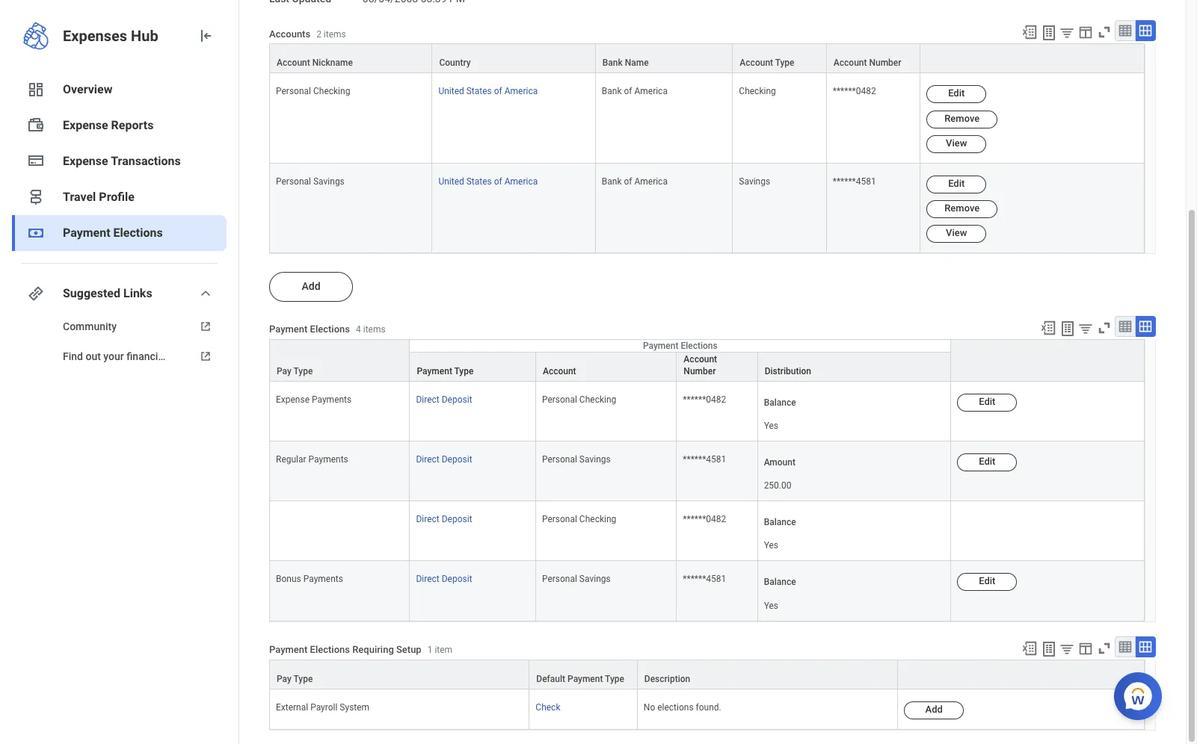 Task type: describe. For each thing, give the bounding box(es) containing it.
deposit for regular payments
[[442, 455, 472, 465]]

suggested links element
[[12, 312, 227, 372]]

travel
[[63, 190, 96, 204]]

financial
[[127, 351, 166, 363]]

expenses hub element
[[63, 25, 185, 46]]

export to worksheets image
[[1040, 24, 1058, 42]]

number for account number popup button to the right
[[869, 58, 902, 68]]

payment elections button
[[410, 340, 951, 352]]

expense payments element
[[276, 392, 352, 405]]

add button inside add row
[[904, 702, 964, 720]]

fullscreen image
[[1096, 320, 1113, 336]]

being
[[191, 351, 217, 363]]

direct deposit for expense payments
[[416, 395, 472, 405]]

table image for 2nd expand table image from the bottom
[[1118, 319, 1133, 334]]

hub
[[131, 27, 158, 45]]

******0482 for first edit row from the top personal checking element
[[683, 395, 726, 405]]

1 remove button from the top
[[927, 110, 998, 128]]

table image
[[1118, 23, 1133, 38]]

items inside payment elections 4 items
[[363, 325, 386, 335]]

edit for edit button corresponding to sixth row from the bottom of the page
[[948, 88, 965, 99]]

expenses
[[63, 27, 127, 45]]

edit button for sixth row from the bottom of the page
[[927, 86, 987, 104]]

distribution
[[765, 366, 811, 377]]

description button
[[638, 661, 898, 689]]

balance element for bonus payments
[[764, 592, 778, 612]]

direct deposit inside row
[[416, 515, 472, 525]]

credit card image
[[27, 152, 45, 170]]

type for payment elections
[[294, 366, 313, 377]]

number for the bottommost account number popup button
[[684, 366, 716, 377]]

bank for savings
[[602, 176, 622, 187]]

pay type for distribution
[[277, 366, 313, 377]]

2 remove from the top
[[945, 202, 980, 214]]

distribution button
[[758, 353, 951, 381]]

personal checking element for first edit row from the top
[[542, 392, 616, 405]]

expense reports link
[[12, 108, 227, 144]]

link image
[[27, 285, 45, 303]]

expense transactions
[[63, 154, 181, 168]]

type for default payment type
[[294, 674, 313, 685]]

navigation pane region
[[0, 0, 239, 745]]

states for checking
[[466, 86, 492, 97]]

balance for bonus payments
[[764, 578, 796, 588]]

reports
[[111, 118, 154, 132]]

1 horizontal spatial account number button
[[827, 44, 920, 73]]

direct deposit for regular payments
[[416, 455, 472, 465]]

edit button for 1st edit row from the bottom
[[957, 574, 1017, 592]]

external
[[276, 703, 308, 713]]

balance inside row
[[764, 518, 796, 528]]

bank for checking
[[602, 86, 622, 97]]

united states of america for personal savings
[[439, 176, 538, 187]]

find out your financial well-being link
[[12, 342, 227, 372]]

united states of america link for checking
[[439, 83, 538, 97]]

deposit for expense payments
[[442, 395, 472, 405]]

******4581 for balance
[[683, 575, 726, 585]]

account nickname button
[[270, 44, 432, 73]]

payment elections inside navigation pane region
[[63, 226, 163, 240]]

toolbar for items
[[1033, 316, 1156, 339]]

dashboard image
[[27, 81, 45, 99]]

export to worksheets image for setup
[[1040, 641, 1058, 659]]

expense for expense reports
[[63, 118, 108, 132]]

overview link
[[12, 72, 227, 108]]

pay for add
[[277, 674, 292, 685]]

default payment type
[[536, 674, 624, 685]]

bonus
[[276, 575, 301, 585]]

2 row from the top
[[269, 74, 1145, 164]]

bank name
[[603, 58, 649, 68]]

0 horizontal spatial account number
[[684, 354, 717, 377]]

pay type button for distribution
[[270, 340, 409, 381]]

elections inside navigation pane region
[[113, 226, 163, 240]]

payment type button
[[410, 353, 535, 381]]

export to worksheets image for items
[[1059, 320, 1077, 338]]

account nickname
[[277, 58, 353, 68]]

setup
[[396, 645, 422, 656]]

row containing direct deposit
[[269, 502, 1145, 562]]

check
[[536, 703, 560, 713]]

checking for personal checking element associated with row containing direct deposit
[[579, 515, 616, 525]]

balance for expense payments
[[764, 398, 796, 408]]

payroll
[[310, 703, 338, 713]]

elections inside popup button
[[681, 341, 718, 351]]

bank name button
[[596, 44, 732, 73]]

find out your financial well-being
[[63, 351, 217, 363]]

links
[[123, 286, 152, 301]]

account inside popup button
[[543, 366, 576, 377]]

profile
[[99, 190, 135, 204]]

balance element for expense payments
[[764, 412, 778, 432]]

regular
[[276, 455, 306, 465]]

transactions
[[111, 154, 181, 168]]

united for checking
[[439, 86, 464, 97]]

yes for bonus payments
[[764, 601, 778, 611]]

table image for first expand table image from the bottom
[[1118, 640, 1133, 655]]

find
[[63, 351, 83, 363]]

description
[[645, 674, 690, 685]]

well-
[[169, 351, 191, 363]]

workday assistant region
[[1114, 667, 1168, 721]]

******4581 for amount
[[683, 455, 726, 465]]

row containing account number
[[269, 352, 1145, 382]]

add row
[[269, 690, 1145, 730]]

system
[[340, 703, 370, 713]]

personal savings for regular payments
[[542, 455, 611, 465]]

1 horizontal spatial account number
[[834, 58, 902, 68]]

export to excel image
[[1040, 320, 1057, 336]]

1 expand table image from the top
[[1138, 319, 1153, 334]]

community
[[63, 321, 117, 333]]

item
[[435, 645, 453, 656]]

states for savings
[[466, 176, 492, 187]]

deposit inside row
[[442, 515, 472, 525]]

payment elections requiring setup 1 item
[[269, 645, 453, 656]]

name
[[625, 58, 649, 68]]

2 remove button from the top
[[927, 200, 998, 218]]

direct for regular payments
[[416, 455, 440, 465]]

pay type button for add
[[270, 661, 529, 689]]

2 edit row from the top
[[269, 442, 1145, 502]]

timeline milestone image
[[27, 188, 45, 206]]

1 remove from the top
[[945, 113, 980, 124]]

0 vertical spatial personal checking element
[[276, 83, 350, 97]]

your
[[103, 351, 124, 363]]

bank inside popup button
[[603, 58, 623, 68]]

2 expand table image from the top
[[1138, 640, 1153, 655]]

country button
[[433, 44, 595, 73]]

savings element
[[739, 173, 770, 187]]

expense transactions link
[[12, 144, 227, 179]]

task pay image
[[27, 117, 45, 135]]

yes for expense payments
[[764, 421, 778, 432]]

3 row from the top
[[269, 164, 1145, 253]]

amount
[[764, 458, 796, 468]]

toolbar for setup
[[1015, 637, 1156, 660]]

personal savings inside row
[[276, 176, 345, 187]]

overview
[[63, 82, 112, 96]]

united states of america for personal checking
[[439, 86, 538, 97]]



Task type: locate. For each thing, give the bounding box(es) containing it.
expense for expense payments
[[276, 395, 310, 405]]

pay type
[[277, 366, 313, 377], [277, 674, 313, 685]]

0 vertical spatial ******0482
[[833, 86, 876, 97]]

regular payments element
[[276, 452, 348, 465]]

external payroll system
[[276, 703, 370, 713]]

direct deposit link inside row
[[416, 512, 472, 525]]

2 cell from the left
[[951, 502, 1145, 562]]

yes down 250.00
[[764, 541, 778, 551]]

0 vertical spatial export to worksheets image
[[1059, 320, 1077, 338]]

2 pay type from the top
[[277, 674, 313, 685]]

0 vertical spatial table image
[[1118, 319, 1133, 334]]

7 row from the top
[[269, 660, 1145, 690]]

3 direct from the top
[[416, 515, 440, 525]]

0 horizontal spatial account number button
[[677, 353, 757, 381]]

1 bank of america from the top
[[602, 86, 668, 97]]

accounts 2 items
[[269, 28, 346, 39]]

0 vertical spatial number
[[869, 58, 902, 68]]

edit
[[948, 88, 965, 99], [948, 178, 965, 189], [979, 396, 996, 408], [979, 456, 996, 467], [979, 576, 996, 587]]

ext link image for find out your financial well-being
[[197, 349, 215, 364]]

1 states from the top
[[466, 86, 492, 97]]

check link
[[536, 700, 560, 713]]

1 view from the top
[[946, 137, 967, 149]]

0 vertical spatial ******4581
[[833, 176, 876, 187]]

******4581
[[833, 176, 876, 187], [683, 455, 726, 465], [683, 575, 726, 585]]

edit for edit button corresponding to second edit row from the bottom of the page
[[979, 456, 996, 467]]

1 export to excel image from the top
[[1022, 24, 1038, 41]]

add for 'add' "button" to the top
[[302, 280, 320, 292]]

ext link image up being at the top left of the page
[[197, 319, 215, 334]]

payment type
[[417, 366, 474, 377]]

balance
[[764, 398, 796, 408], [764, 518, 796, 528], [764, 578, 796, 588]]

0 vertical spatial add button
[[269, 272, 353, 302]]

direct for expense payments
[[416, 395, 440, 405]]

1 united from the top
[[439, 86, 464, 97]]

pay up expense payments element at the left bottom of the page
[[277, 366, 292, 377]]

expand table image up workday assistant region
[[1138, 640, 1153, 655]]

balance element up amount
[[764, 412, 778, 432]]

dollar image
[[27, 224, 45, 242]]

expense
[[63, 118, 108, 132], [63, 154, 108, 168], [276, 395, 310, 405]]

0 horizontal spatial payment elections
[[63, 226, 163, 240]]

1 vertical spatial pay type button
[[270, 661, 529, 689]]

travel profile
[[63, 190, 135, 204]]

click to view/edit grid preferences image for requiring
[[1078, 641, 1094, 657]]

export to worksheets image
[[1059, 320, 1077, 338], [1040, 641, 1058, 659]]

3 yes from the top
[[764, 601, 778, 611]]

personal savings element
[[276, 173, 345, 187], [542, 452, 611, 465], [542, 572, 611, 585]]

1 pay from the top
[[277, 366, 292, 377]]

2 table image from the top
[[1118, 640, 1133, 655]]

expand table image
[[1138, 23, 1153, 38]]

2 balance element from the top
[[764, 532, 778, 552]]

1 vertical spatial ext link image
[[197, 349, 215, 364]]

1 pay type button from the top
[[270, 340, 409, 381]]

bank of america for savings
[[602, 176, 668, 187]]

1 horizontal spatial add
[[925, 704, 943, 715]]

1 vertical spatial personal savings element
[[542, 452, 611, 465]]

2 vertical spatial toolbar
[[1015, 637, 1156, 660]]

0 horizontal spatial add button
[[269, 272, 353, 302]]

elections
[[113, 226, 163, 240], [310, 324, 350, 335], [681, 341, 718, 351], [310, 645, 350, 656]]

payments for expense payments
[[312, 395, 352, 405]]

add button
[[269, 272, 353, 302], [904, 702, 964, 720]]

******0482 for personal checking element associated with row containing direct deposit
[[683, 515, 726, 525]]

direct for bonus payments
[[416, 575, 440, 585]]

expense for expense transactions
[[63, 154, 108, 168]]

1 vertical spatial bank of america
[[602, 176, 668, 187]]

payment elections link
[[12, 215, 227, 251]]

edit row
[[269, 382, 1145, 442], [269, 442, 1145, 502], [269, 562, 1145, 622]]

deposit
[[442, 395, 472, 405], [442, 455, 472, 465], [442, 515, 472, 525], [442, 575, 472, 585]]

pay type for add
[[277, 674, 313, 685]]

expense up the travel
[[63, 154, 108, 168]]

regular payments
[[276, 455, 348, 465]]

1 vertical spatial payments
[[309, 455, 348, 465]]

1 direct deposit link from the top
[[416, 392, 472, 405]]

united states of america link
[[439, 83, 538, 97], [439, 173, 538, 187]]

payments up 'regular payments' element
[[312, 395, 352, 405]]

0 vertical spatial balance
[[764, 398, 796, 408]]

united states of america link for savings
[[439, 173, 538, 187]]

1 vertical spatial add
[[925, 704, 943, 715]]

balance element
[[764, 412, 778, 432], [764, 532, 778, 552], [764, 592, 778, 612]]

personal checking element
[[276, 83, 350, 97], [542, 392, 616, 405], [542, 512, 616, 525]]

add
[[302, 280, 320, 292], [925, 704, 943, 715]]

3 balance from the top
[[764, 578, 796, 588]]

ext link image inside 'find out your financial well-being' link
[[197, 349, 215, 364]]

0 vertical spatial pay type button
[[270, 340, 409, 381]]

yes inside row
[[764, 541, 778, 551]]

amount element
[[764, 472, 942, 492]]

no
[[644, 703, 655, 713]]

1 view button from the top
[[927, 135, 987, 153]]

edit for edit button related to 1st edit row from the bottom
[[979, 576, 996, 587]]

2 click to view/edit grid preferences image from the top
[[1078, 641, 1094, 657]]

select to filter grid data image for setup
[[1059, 641, 1075, 657]]

0 vertical spatial select to filter grid data image
[[1059, 25, 1075, 41]]

1 vertical spatial view
[[946, 227, 967, 238]]

checking element
[[739, 83, 776, 97]]

export to excel image for requiring
[[1022, 641, 1038, 657]]

1 vertical spatial export to excel image
[[1022, 641, 1038, 657]]

1 vertical spatial remove
[[945, 202, 980, 214]]

0 vertical spatial payments
[[312, 395, 352, 405]]

1 deposit from the top
[[442, 395, 472, 405]]

expense payments
[[276, 395, 352, 405]]

personal
[[276, 86, 311, 97], [276, 176, 311, 187], [542, 395, 577, 405], [542, 455, 577, 465], [542, 515, 577, 525], [542, 575, 577, 585]]

personal checking inside edit row
[[542, 395, 616, 405]]

table image up workday assistant region
[[1118, 640, 1133, 655]]

last updated element
[[363, 0, 465, 5]]

direct deposit link for expense payments
[[416, 392, 472, 405]]

savings
[[313, 176, 345, 187], [739, 176, 770, 187], [579, 455, 611, 465], [579, 575, 611, 585]]

default payment type button
[[530, 661, 637, 689]]

direct inside row
[[416, 515, 440, 525]]

2 vertical spatial bank
[[602, 176, 622, 187]]

2 bank of america from the top
[[602, 176, 668, 187]]

united for savings
[[439, 176, 464, 187]]

0 vertical spatial payment elections
[[63, 226, 163, 240]]

pay type button
[[270, 340, 409, 381], [270, 661, 529, 689]]

external payroll system element
[[276, 700, 370, 713]]

2 united states of america link from the top
[[439, 173, 538, 187]]

3 direct deposit from the top
[[416, 515, 472, 525]]

0 vertical spatial view
[[946, 137, 967, 149]]

1 horizontal spatial items
[[363, 325, 386, 335]]

suggested links button
[[12, 276, 227, 312]]

pay
[[277, 366, 292, 377], [277, 674, 292, 685]]

4 direct from the top
[[416, 575, 440, 585]]

0 vertical spatial pay type
[[277, 366, 313, 377]]

expand table image right fullscreen image at the top of page
[[1138, 319, 1153, 334]]

travel profile link
[[12, 179, 227, 215]]

payments for bonus payments
[[303, 575, 343, 585]]

2 vertical spatial ******4581
[[683, 575, 726, 585]]

4
[[356, 325, 361, 335]]

1 pay type from the top
[[277, 366, 313, 377]]

bank
[[603, 58, 623, 68], [602, 86, 622, 97], [602, 176, 622, 187]]

1 horizontal spatial cell
[[951, 502, 1145, 562]]

1 vertical spatial balance
[[764, 518, 796, 528]]

1 vertical spatial select to filter grid data image
[[1078, 321, 1094, 336]]

payment inside navigation pane region
[[63, 226, 110, 240]]

payments for regular payments
[[309, 455, 348, 465]]

4 direct deposit from the top
[[416, 575, 472, 585]]

1 vertical spatial personal savings
[[542, 455, 611, 465]]

2 ext link image from the top
[[197, 349, 215, 364]]

1 vertical spatial add button
[[904, 702, 964, 720]]

chevron down small image
[[197, 285, 215, 303]]

table image right fullscreen image at the top of page
[[1118, 319, 1133, 334]]

account type
[[740, 58, 795, 68]]

0 vertical spatial united
[[439, 86, 464, 97]]

pay type button down payment elections 4 items
[[270, 340, 409, 381]]

1 vertical spatial account number button
[[677, 353, 757, 381]]

ext link image right well-
[[197, 349, 215, 364]]

direct deposit link for bonus payments
[[416, 572, 472, 585]]

1 table image from the top
[[1118, 319, 1133, 334]]

1 vertical spatial ******0482
[[683, 395, 726, 405]]

pay type button down setup
[[270, 661, 529, 689]]

account type button
[[733, 44, 826, 73]]

number
[[869, 58, 902, 68], [684, 366, 716, 377]]

1 vertical spatial payment elections
[[643, 341, 718, 351]]

2 vertical spatial personal savings
[[542, 575, 611, 585]]

3 direct deposit link from the top
[[416, 512, 472, 525]]

1 ext link image from the top
[[197, 319, 215, 334]]

1 direct from the top
[[416, 395, 440, 405]]

expand table image
[[1138, 319, 1153, 334], [1138, 640, 1153, 655]]

personal savings
[[276, 176, 345, 187], [542, 455, 611, 465], [542, 575, 611, 585]]

community link
[[12, 312, 227, 342]]

1 balance from the top
[[764, 398, 796, 408]]

0 vertical spatial expand table image
[[1138, 319, 1153, 334]]

personal checking element for row containing direct deposit
[[542, 512, 616, 525]]

united states of america
[[439, 86, 538, 97], [439, 176, 538, 187]]

personal savings element for regular payments
[[542, 452, 611, 465]]

expenses hub
[[63, 27, 158, 45]]

0 vertical spatial personal savings element
[[276, 173, 345, 187]]

1 horizontal spatial export to worksheets image
[[1059, 320, 1077, 338]]

personal savings for bonus payments
[[542, 575, 611, 585]]

6 row from the top
[[269, 502, 1145, 562]]

click to view/edit grid preferences image
[[1078, 24, 1094, 41], [1078, 641, 1094, 657]]

add inside row
[[925, 704, 943, 715]]

1 vertical spatial personal checking
[[542, 395, 616, 405]]

1 horizontal spatial add button
[[904, 702, 964, 720]]

checking for first edit row from the top personal checking element
[[579, 395, 616, 405]]

1 cell from the left
[[269, 502, 410, 562]]

1 vertical spatial remove button
[[927, 200, 998, 218]]

3 deposit from the top
[[442, 515, 472, 525]]

payments
[[312, 395, 352, 405], [309, 455, 348, 465], [303, 575, 343, 585]]

2 direct deposit from the top
[[416, 455, 472, 465]]

2 vertical spatial personal checking
[[542, 515, 616, 525]]

1 vertical spatial bank
[[602, 86, 622, 97]]

ext link image for community
[[197, 319, 215, 334]]

items
[[324, 29, 346, 39], [363, 325, 386, 335]]

fullscreen image
[[1096, 24, 1113, 41], [1096, 641, 1113, 657]]

1 vertical spatial united
[[439, 176, 464, 187]]

5 row from the top
[[269, 352, 1145, 382]]

0 horizontal spatial add
[[302, 280, 320, 292]]

1 vertical spatial fullscreen image
[[1096, 641, 1113, 657]]

2 states from the top
[[466, 176, 492, 187]]

2 export to excel image from the top
[[1022, 641, 1038, 657]]

accounts
[[269, 28, 310, 39]]

ext link image
[[197, 319, 215, 334], [197, 349, 215, 364]]

0 vertical spatial toolbar
[[1015, 20, 1156, 44]]

2 pay type button from the top
[[270, 661, 529, 689]]

1 vertical spatial expense
[[63, 154, 108, 168]]

balance element down 250.00
[[764, 532, 778, 552]]

2 united from the top
[[439, 176, 464, 187]]

0 horizontal spatial number
[[684, 366, 716, 377]]

1 vertical spatial items
[[363, 325, 386, 335]]

checking for top personal checking element
[[313, 86, 350, 97]]

1 vertical spatial states
[[466, 176, 492, 187]]

1 direct deposit from the top
[[416, 395, 472, 405]]

2 vertical spatial yes
[[764, 601, 778, 611]]

1 horizontal spatial payment elections
[[643, 341, 718, 351]]

type
[[775, 58, 795, 68], [294, 366, 313, 377], [454, 366, 474, 377], [294, 674, 313, 685], [605, 674, 624, 685]]

2 vertical spatial expense
[[276, 395, 310, 405]]

add for 'add' "button" inside the add row
[[925, 704, 943, 715]]

pay for distribution
[[277, 366, 292, 377]]

0 vertical spatial pay
[[277, 366, 292, 377]]

country
[[439, 58, 471, 68]]

1 vertical spatial balance element
[[764, 532, 778, 552]]

0 vertical spatial yes
[[764, 421, 778, 432]]

0 vertical spatial bank
[[603, 58, 623, 68]]

items right 4
[[363, 325, 386, 335]]

1 horizontal spatial number
[[869, 58, 902, 68]]

1 vertical spatial click to view/edit grid preferences image
[[1078, 641, 1094, 657]]

1 vertical spatial yes
[[764, 541, 778, 551]]

2 deposit from the top
[[442, 455, 472, 465]]

1 click to view/edit grid preferences image from the top
[[1078, 24, 1094, 41]]

personal checking for personal checking element associated with row containing direct deposit
[[542, 515, 616, 525]]

0 vertical spatial remove button
[[927, 110, 998, 128]]

direct deposit link
[[416, 392, 472, 405], [416, 452, 472, 465], [416, 512, 472, 525], [416, 572, 472, 585]]

payment elections
[[63, 226, 163, 240], [643, 341, 718, 351]]

payment
[[63, 226, 110, 240], [269, 324, 308, 335], [643, 341, 679, 351], [417, 366, 452, 377], [269, 645, 308, 656], [568, 674, 603, 685]]

states
[[466, 86, 492, 97], [466, 176, 492, 187]]

0 vertical spatial remove
[[945, 113, 980, 124]]

******0482 inside edit row
[[683, 395, 726, 405]]

select to filter grid data image for items
[[1078, 321, 1094, 336]]

1 yes from the top
[[764, 421, 778, 432]]

account button
[[536, 353, 676, 381]]

******4581 inside row
[[833, 176, 876, 187]]

2 view from the top
[[946, 227, 967, 238]]

account number button
[[827, 44, 920, 73], [677, 353, 757, 381]]

remove button
[[927, 110, 998, 128], [927, 200, 998, 218]]

found.
[[696, 703, 721, 713]]

row containing payment elections
[[269, 339, 1145, 382]]

0 vertical spatial bank of america
[[602, 86, 668, 97]]

4 deposit from the top
[[442, 575, 472, 585]]

pay up external
[[277, 674, 292, 685]]

4 row from the top
[[269, 339, 1145, 382]]

pay type up expense payments element at the left bottom of the page
[[277, 366, 313, 377]]

2 fullscreen image from the top
[[1096, 641, 1113, 657]]

united
[[439, 86, 464, 97], [439, 176, 464, 187]]

checking
[[313, 86, 350, 97], [739, 86, 776, 97], [579, 395, 616, 405], [579, 515, 616, 525]]

1 vertical spatial personal checking element
[[542, 392, 616, 405]]

1 united states of america link from the top
[[439, 83, 538, 97]]

direct deposit link for regular payments
[[416, 452, 472, 465]]

1 vertical spatial pay
[[277, 674, 292, 685]]

0 horizontal spatial items
[[324, 29, 346, 39]]

1 vertical spatial ******4581
[[683, 455, 726, 465]]

america
[[505, 86, 538, 97], [634, 86, 668, 97], [505, 176, 538, 187], [634, 176, 668, 187]]

row
[[269, 44, 1145, 74], [269, 74, 1145, 164], [269, 164, 1145, 253], [269, 339, 1145, 382], [269, 352, 1145, 382], [269, 502, 1145, 562], [269, 660, 1145, 690]]

1 vertical spatial united states of america link
[[439, 173, 538, 187]]

items inside accounts 2 items
[[324, 29, 346, 39]]

0 vertical spatial items
[[324, 29, 346, 39]]

0 vertical spatial add
[[302, 280, 320, 292]]

select to filter grid data image
[[1059, 25, 1075, 41], [1078, 321, 1094, 336], [1059, 641, 1075, 657]]

2 direct from the top
[[416, 455, 440, 465]]

bank of america
[[602, 86, 668, 97], [602, 176, 668, 187]]

expense up regular
[[276, 395, 310, 405]]

0 vertical spatial ext link image
[[197, 319, 215, 334]]

personal checking for top personal checking element
[[276, 86, 350, 97]]

view
[[946, 137, 967, 149], [946, 227, 967, 238]]

elections
[[657, 703, 694, 713]]

out
[[86, 351, 101, 363]]

2 united states of america from the top
[[439, 176, 538, 187]]

1 vertical spatial pay type
[[277, 674, 313, 685]]

ext link image inside community link
[[197, 319, 215, 334]]

bonus payments
[[276, 575, 343, 585]]

yes up description popup button
[[764, 601, 778, 611]]

3 edit row from the top
[[269, 562, 1145, 622]]

2
[[316, 29, 321, 39]]

fullscreen image for items
[[1096, 24, 1113, 41]]

payment elections 4 items
[[269, 324, 386, 335]]

2 vertical spatial balance element
[[764, 592, 778, 612]]

0 vertical spatial account number
[[834, 58, 902, 68]]

payments right bonus
[[303, 575, 343, 585]]

1 row from the top
[[269, 44, 1145, 74]]

0 vertical spatial account number button
[[827, 44, 920, 73]]

account
[[277, 58, 310, 68], [740, 58, 773, 68], [834, 58, 867, 68], [684, 354, 717, 365], [543, 366, 576, 377]]

2 view button from the top
[[927, 225, 987, 243]]

edit button
[[927, 86, 987, 104], [927, 175, 987, 193], [957, 394, 1017, 412], [957, 454, 1017, 472], [957, 574, 1017, 592]]

direct deposit for bonus payments
[[416, 575, 472, 585]]

2 vertical spatial payments
[[303, 575, 343, 585]]

personal savings element for bonus payments
[[542, 572, 611, 585]]

personal checking for first edit row from the top personal checking element
[[542, 395, 616, 405]]

table image
[[1118, 319, 1133, 334], [1118, 640, 1133, 655]]

4 direct deposit link from the top
[[416, 572, 472, 585]]

1 vertical spatial view button
[[927, 225, 987, 243]]

2 yes from the top
[[764, 541, 778, 551]]

1 united states of america from the top
[[439, 86, 538, 97]]

0 vertical spatial united states of america
[[439, 86, 538, 97]]

pay type up external
[[277, 674, 313, 685]]

fullscreen image for requiring
[[1096, 641, 1113, 657]]

balance element inside row
[[764, 532, 778, 552]]

click to view/edit grid preferences image for items
[[1078, 24, 1094, 41]]

payments right regular
[[309, 455, 348, 465]]

0 vertical spatial personal checking
[[276, 86, 350, 97]]

0 vertical spatial states
[[466, 86, 492, 97]]

payment elections inside popup button
[[643, 341, 718, 351]]

suggested
[[63, 286, 120, 301]]

250.00
[[764, 481, 792, 491]]

cell
[[269, 502, 410, 562], [951, 502, 1145, 562]]

0 vertical spatial click to view/edit grid preferences image
[[1078, 24, 1094, 41]]

checking inside edit row
[[579, 395, 616, 405]]

export to excel image for items
[[1022, 24, 1038, 41]]

row containing account nickname
[[269, 44, 1145, 74]]

items right 2
[[324, 29, 346, 39]]

yes up amount
[[764, 421, 778, 432]]

expense down overview at top left
[[63, 118, 108, 132]]

default
[[536, 674, 565, 685]]

0 vertical spatial expense
[[63, 118, 108, 132]]

2 vertical spatial personal savings element
[[542, 572, 611, 585]]

1 fullscreen image from the top
[[1096, 24, 1113, 41]]

3 balance element from the top
[[764, 592, 778, 612]]

1
[[428, 645, 433, 656]]

row containing pay type
[[269, 660, 1145, 690]]

2 direct deposit link from the top
[[416, 452, 472, 465]]

number inside account number
[[684, 366, 716, 377]]

deposit for bonus payments
[[442, 575, 472, 585]]

balance element up description popup button
[[764, 592, 778, 612]]

1 edit row from the top
[[269, 382, 1145, 442]]

1 vertical spatial export to worksheets image
[[1040, 641, 1058, 659]]

bonus payments element
[[276, 572, 343, 585]]

transformation import image
[[197, 27, 215, 45]]

requiring
[[352, 645, 394, 656]]

toolbar
[[1015, 20, 1156, 44], [1033, 316, 1156, 339], [1015, 637, 1156, 660]]

bank of america for checking
[[602, 86, 668, 97]]

1 vertical spatial toolbar
[[1033, 316, 1156, 339]]

0 vertical spatial fullscreen image
[[1096, 24, 1113, 41]]

expense reports
[[63, 118, 154, 132]]

nickname
[[312, 58, 353, 68]]

no elections found.
[[644, 703, 721, 713]]

2 balance from the top
[[764, 518, 796, 528]]

0 horizontal spatial cell
[[269, 502, 410, 562]]

suggested links
[[63, 286, 152, 301]]

type for account
[[454, 366, 474, 377]]

2 pay from the top
[[277, 674, 292, 685]]

direct
[[416, 395, 440, 405], [416, 455, 440, 465], [416, 515, 440, 525], [416, 575, 440, 585]]

1 balance element from the top
[[764, 412, 778, 432]]

of
[[494, 86, 502, 97], [624, 86, 632, 97], [494, 176, 502, 187], [624, 176, 632, 187]]

export to excel image
[[1022, 24, 1038, 41], [1022, 641, 1038, 657]]

0 vertical spatial export to excel image
[[1022, 24, 1038, 41]]

2 vertical spatial balance
[[764, 578, 796, 588]]

2 vertical spatial ******0482
[[683, 515, 726, 525]]

0 vertical spatial balance element
[[764, 412, 778, 432]]

edit button for second edit row from the bottom of the page
[[957, 454, 1017, 472]]



Task type: vqa. For each thing, say whether or not it's contained in the screenshot.
Inbox Large icon on the top of the page
no



